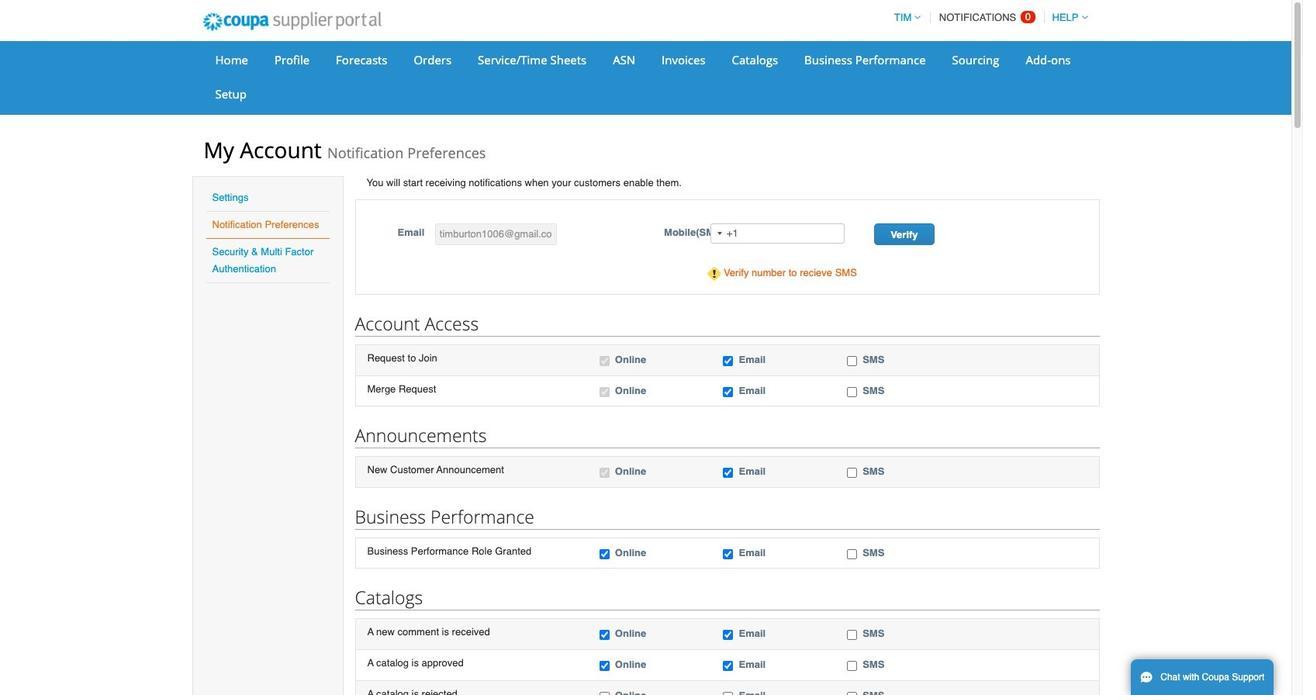 Task type: locate. For each thing, give the bounding box(es) containing it.
Telephone country code field
[[711, 224, 727, 243]]

None text field
[[435, 223, 557, 245]]

None checkbox
[[600, 356, 610, 366], [848, 356, 858, 366], [724, 468, 734, 478], [724, 549, 734, 559], [848, 549, 858, 559], [600, 630, 610, 641], [724, 630, 734, 641], [848, 630, 858, 641], [724, 661, 734, 671], [848, 661, 858, 671], [600, 692, 610, 695], [724, 692, 734, 695], [600, 356, 610, 366], [848, 356, 858, 366], [724, 468, 734, 478], [724, 549, 734, 559], [848, 549, 858, 559], [600, 630, 610, 641], [724, 630, 734, 641], [848, 630, 858, 641], [724, 661, 734, 671], [848, 661, 858, 671], [600, 692, 610, 695], [724, 692, 734, 695]]

None checkbox
[[724, 356, 734, 366], [600, 387, 610, 397], [724, 387, 734, 397], [848, 387, 858, 397], [600, 468, 610, 478], [848, 468, 858, 478], [600, 549, 610, 559], [600, 661, 610, 671], [848, 692, 858, 695], [724, 356, 734, 366], [600, 387, 610, 397], [724, 387, 734, 397], [848, 387, 858, 397], [600, 468, 610, 478], [848, 468, 858, 478], [600, 549, 610, 559], [600, 661, 610, 671], [848, 692, 858, 695]]

navigation
[[888, 2, 1088, 33]]



Task type: vqa. For each thing, say whether or not it's contained in the screenshot.
Available in the Get 10% off courses and tools to maximize your certification Available in US
no



Task type: describe. For each thing, give the bounding box(es) containing it.
telephone country code image
[[718, 232, 722, 235]]

+1 201-555-0123 text field
[[711, 223, 845, 243]]

coupa supplier portal image
[[192, 2, 392, 41]]



